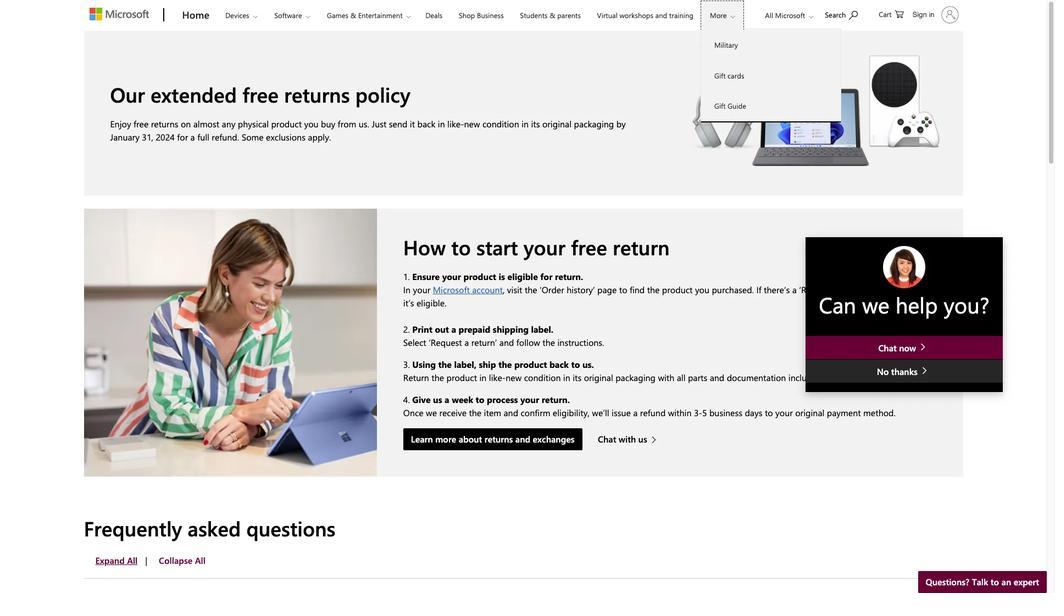 Task type: locate. For each thing, give the bounding box(es) containing it.
0 vertical spatial gift
[[714, 71, 726, 80]]

2 horizontal spatial original
[[795, 407, 825, 419]]

back down instructions.
[[550, 359, 569, 371]]

free up 'physical' on the top left of page
[[242, 81, 279, 108]]

1 gift from the top
[[714, 71, 726, 80]]

to inside 3. using the label, ship the product back to us. return the product in like-new condition in its original packaging with all parts and documentation included.
[[571, 359, 580, 371]]

0 vertical spatial microsoft
[[775, 10, 805, 20]]

0 horizontal spatial microsoft
[[433, 284, 470, 296]]

1 horizontal spatial chat
[[878, 342, 897, 354]]

0 horizontal spatial new
[[464, 118, 480, 130]]

chat down we'll
[[598, 434, 616, 445]]

2 horizontal spatial returns
[[485, 434, 513, 445]]

your up microsoft account link
[[442, 271, 461, 283]]

1 vertical spatial microsoft
[[433, 284, 470, 296]]

'request
[[799, 284, 833, 296], [429, 337, 462, 349]]

return
[[613, 234, 670, 261]]

give
[[412, 394, 431, 406]]

0 vertical spatial we
[[862, 290, 890, 319]]

gift guide
[[714, 101, 746, 110]]

0 horizontal spatial returns
[[151, 118, 178, 130]]

to down instructions.
[[571, 359, 580, 371]]

a variety of surface devices. image
[[670, 31, 963, 196]]

0 vertical spatial you
[[304, 118, 319, 130]]

confirm
[[521, 407, 550, 419]]

'request inside 2. print out a prepaid shipping label. select 'request a return' and follow the instructions.
[[429, 337, 462, 349]]

0 horizontal spatial original
[[542, 118, 572, 130]]

like- down ship
[[489, 372, 506, 384]]

0 vertical spatial its
[[531, 118, 540, 130]]

0 vertical spatial for
[[177, 131, 188, 143]]

2 vertical spatial free
[[571, 234, 607, 261]]

exchanges
[[533, 434, 575, 445]]

a left the button
[[835, 284, 839, 296]]

4.
[[403, 394, 410, 406]]

1 vertical spatial for
[[540, 271, 553, 283]]

1 horizontal spatial with
[[658, 372, 675, 384]]

1 horizontal spatial you
[[695, 284, 710, 296]]

0 vertical spatial us.
[[359, 118, 369, 130]]

search
[[825, 10, 846, 19]]

1 vertical spatial gift
[[714, 101, 726, 110]]

gift left guide
[[714, 101, 726, 110]]

return'
[[842, 284, 868, 296], [471, 337, 497, 349]]

all microsoft
[[765, 10, 805, 20]]

a right issue
[[633, 407, 638, 419]]

1 vertical spatial you
[[695, 284, 710, 296]]

start
[[476, 234, 518, 261]]

1 vertical spatial we
[[426, 407, 437, 419]]

1 vertical spatial return.
[[542, 394, 570, 406]]

1 horizontal spatial new
[[506, 372, 522, 384]]

free up 31,
[[134, 118, 149, 130]]

& inside games & entertainment dropdown button
[[350, 10, 356, 20]]

1 vertical spatial us
[[638, 434, 647, 445]]

a left full at the top
[[190, 131, 195, 143]]

for
[[177, 131, 188, 143], [540, 271, 553, 283]]

0 horizontal spatial with
[[619, 434, 636, 445]]

1 vertical spatial its
[[573, 372, 582, 384]]

1 vertical spatial back
[[550, 359, 569, 371]]

2 gift from the top
[[714, 101, 726, 110]]

0 vertical spatial free
[[242, 81, 279, 108]]

refund.
[[212, 131, 239, 143]]

questions?
[[926, 577, 970, 588]]

0 horizontal spatial you
[[304, 118, 319, 130]]

2 vertical spatial returns
[[485, 434, 513, 445]]

0 horizontal spatial 'request
[[429, 337, 462, 349]]

you inside , visit the 'order history' page to find the product you purchased. if there's a 'request a return' button next to it, it's eligible.
[[695, 284, 710, 296]]

0 vertical spatial original
[[542, 118, 572, 130]]

0 vertical spatial condition
[[482, 118, 519, 130]]

0 vertical spatial like-
[[447, 118, 464, 130]]

microsoft up military 'link'
[[775, 10, 805, 20]]

return. up eligibility,
[[542, 394, 570, 406]]

return' down prepaid
[[471, 337, 497, 349]]

with down issue
[[619, 434, 636, 445]]

0 vertical spatial 'request
[[799, 284, 833, 296]]

original inside enjoy free returns on almost any physical product you buy from us. just send it back in like-new condition in its original packaging by january 31, 2024 for a full refund. some exclusions apply.
[[542, 118, 572, 130]]

a inside enjoy free returns on almost any physical product you buy from us. just send it back in like-new condition in its original packaging by january 31, 2024 for a full refund. some exclusions apply.
[[190, 131, 195, 143]]

0 horizontal spatial us
[[433, 394, 442, 406]]

like- right it
[[447, 118, 464, 130]]

thanks
[[891, 366, 918, 378]]

person smiling while using a surface device. image
[[84, 209, 377, 477]]

receive
[[439, 407, 467, 419]]

1 horizontal spatial original
[[584, 372, 613, 384]]

the left item at left bottom
[[469, 407, 482, 419]]

training
[[669, 10, 694, 20]]

group
[[84, 550, 213, 572]]

0 vertical spatial returns
[[284, 81, 350, 108]]

1 horizontal spatial 'request
[[799, 284, 833, 296]]

1 & from the left
[[350, 10, 356, 20]]

chat for chat with us
[[598, 434, 616, 445]]

and right parts
[[710, 372, 725, 384]]

back
[[417, 118, 435, 130], [550, 359, 569, 371]]

all right "collapse" at bottom
[[195, 555, 205, 567]]

1 horizontal spatial like-
[[489, 372, 506, 384]]

packaging left "by"
[[574, 118, 614, 130]]

1 horizontal spatial we
[[862, 290, 890, 319]]

for down on
[[177, 131, 188, 143]]

shop business
[[459, 10, 504, 20]]

gift for gift guide
[[714, 101, 726, 110]]

1 vertical spatial like-
[[489, 372, 506, 384]]

1 vertical spatial packaging
[[616, 372, 656, 384]]

1 vertical spatial with
[[619, 434, 636, 445]]

eligibility,
[[553, 407, 590, 419]]

enjoy
[[110, 118, 131, 130]]

0 horizontal spatial for
[[177, 131, 188, 143]]

to inside dropdown button
[[991, 577, 999, 588]]

for inside the 1. ensure your product is eligible for return. in your microsoft account
[[540, 271, 553, 283]]

ensure
[[412, 271, 440, 283]]

1 vertical spatial return'
[[471, 337, 497, 349]]

gift left cards
[[714, 71, 726, 80]]

0 horizontal spatial return'
[[471, 337, 497, 349]]

collapse all
[[159, 555, 205, 567]]

shop
[[459, 10, 475, 20]]

item
[[484, 407, 501, 419]]

a up receive
[[445, 394, 449, 406]]

all inside dropdown button
[[765, 10, 773, 20]]

you?
[[944, 290, 990, 319]]

1 vertical spatial new
[[506, 372, 522, 384]]

free up history'
[[571, 234, 607, 261]]

students & parents link
[[515, 1, 586, 27]]

to left an
[[991, 577, 999, 588]]

days
[[745, 407, 763, 419]]

packaging inside 3. using the label, ship the product back to us. return the product in like-new condition in its original packaging with all parts and documentation included.
[[616, 372, 656, 384]]

the down eligible
[[525, 284, 537, 296]]

2.
[[403, 324, 410, 335]]

all for expand all
[[127, 555, 138, 567]]

how
[[403, 234, 446, 261]]

original inside 3. using the label, ship the product back to us. return the product in like-new condition in its original packaging with all parts and documentation included.
[[584, 372, 613, 384]]

back right it
[[417, 118, 435, 130]]

the inside 4. give us a week to process your return. once we receive the item and confirm eligibility, we'll issue a refund within 3-5 business days to your original payment method.
[[469, 407, 482, 419]]

the down label.
[[543, 337, 555, 349]]

all left |
[[127, 555, 138, 567]]

& for students
[[550, 10, 555, 20]]

0 horizontal spatial condition
[[482, 118, 519, 130]]

&
[[350, 10, 356, 20], [550, 10, 555, 20]]

we down give
[[426, 407, 437, 419]]

packaging up 4. give us a week to process your return. once we receive the item and confirm eligibility, we'll issue a refund within 3-5 business days to your original payment method.
[[616, 372, 656, 384]]

0 vertical spatial us
[[433, 394, 442, 406]]

0 horizontal spatial chat
[[598, 434, 616, 445]]

31,
[[142, 131, 153, 143]]

us. inside enjoy free returns on almost any physical product you buy from us. just send it back in like-new condition in its original packaging by january 31, 2024 for a full refund. some exclusions apply.
[[359, 118, 369, 130]]

follow
[[516, 337, 540, 349]]

returns for learn more about returns and exchanges
[[485, 434, 513, 445]]

us. down instructions.
[[583, 359, 594, 371]]

1 horizontal spatial back
[[550, 359, 569, 371]]

1 horizontal spatial returns
[[284, 81, 350, 108]]

& inside students & parents link
[[550, 10, 555, 20]]

0 vertical spatial with
[[658, 372, 675, 384]]

0 vertical spatial new
[[464, 118, 480, 130]]

1 horizontal spatial return'
[[842, 284, 868, 296]]

|
[[145, 555, 147, 567]]

your
[[524, 234, 566, 261], [442, 271, 461, 283], [413, 284, 430, 296], [520, 394, 539, 406], [776, 407, 793, 419]]

us right give
[[433, 394, 442, 406]]

us.
[[359, 118, 369, 130], [583, 359, 594, 371]]

for inside enjoy free returns on almost any physical product you buy from us. just send it back in like-new condition in its original packaging by january 31, 2024 for a full refund. some exclusions apply.
[[177, 131, 188, 143]]

0 vertical spatial return'
[[842, 284, 868, 296]]

it's
[[403, 298, 414, 309]]

0 vertical spatial chat
[[878, 342, 897, 354]]

product down follow
[[514, 359, 547, 371]]

us down the refund
[[638, 434, 647, 445]]

5
[[702, 407, 707, 419]]

return' inside , visit the 'order history' page to find the product you purchased. if there's a 'request a return' button next to it, it's eligible.
[[842, 284, 868, 296]]

0 horizontal spatial all
[[127, 555, 138, 567]]

you up apply.
[[304, 118, 319, 130]]

account
[[472, 284, 503, 296]]

devices button
[[216, 1, 266, 30]]

all
[[765, 10, 773, 20], [127, 555, 138, 567], [195, 555, 205, 567]]

'request down out
[[429, 337, 462, 349]]

and inside 3. using the label, ship the product back to us. return the product in like-new condition in its original packaging with all parts and documentation included.
[[710, 372, 725, 384]]

to left "start"
[[451, 234, 471, 261]]

1 horizontal spatial &
[[550, 10, 555, 20]]

product inside , visit the 'order history' page to find the product you purchased. if there's a 'request a return' button next to it, it's eligible.
[[662, 284, 693, 296]]

product down 'label,'
[[447, 372, 477, 384]]

us inside 4. give us a week to process your return. once we receive the item and confirm eligibility, we'll issue a refund within 3-5 business days to your original payment method.
[[433, 394, 442, 406]]

and left training
[[655, 10, 667, 20]]

1 horizontal spatial all
[[195, 555, 205, 567]]

1 vertical spatial free
[[134, 118, 149, 130]]

to right week
[[476, 394, 485, 406]]

1 horizontal spatial us.
[[583, 359, 594, 371]]

method.
[[863, 407, 896, 419]]

1 vertical spatial us.
[[583, 359, 594, 371]]

and down 'shipping'
[[499, 337, 514, 349]]

games
[[327, 10, 349, 20]]

& for games
[[350, 10, 356, 20]]

we
[[862, 290, 890, 319], [426, 407, 437, 419]]

& left parents
[[550, 10, 555, 20]]

once
[[403, 407, 424, 419]]

you left purchased.
[[695, 284, 710, 296]]

the right ship
[[498, 359, 512, 371]]

like- inside 3. using the label, ship the product back to us. return the product in like-new condition in its original packaging with all parts and documentation included.
[[489, 372, 506, 384]]

learn
[[411, 434, 433, 445]]

gift
[[714, 71, 726, 80], [714, 101, 726, 110]]

1 horizontal spatial packaging
[[616, 372, 656, 384]]

to left it,
[[918, 284, 926, 296]]

and
[[655, 10, 667, 20], [499, 337, 514, 349], [710, 372, 725, 384], [504, 407, 518, 419], [515, 434, 530, 445]]

in
[[403, 284, 411, 296]]

visit
[[507, 284, 522, 296]]

2 & from the left
[[550, 10, 555, 20]]

cards
[[728, 71, 744, 80]]

1 vertical spatial returns
[[151, 118, 178, 130]]

product
[[271, 118, 302, 130], [464, 271, 496, 283], [662, 284, 693, 296], [514, 359, 547, 371], [447, 372, 477, 384]]

back inside enjoy free returns on almost any physical product you buy from us. just send it back in like-new condition in its original packaging by january 31, 2024 for a full refund. some exclusions apply.
[[417, 118, 435, 130]]

product right find
[[662, 284, 693, 296]]

0 horizontal spatial back
[[417, 118, 435, 130]]

1 vertical spatial 'request
[[429, 337, 462, 349]]

with left all
[[658, 372, 675, 384]]

2 horizontal spatial free
[[571, 234, 607, 261]]

microsoft up eligible.
[[433, 284, 470, 296]]

1 horizontal spatial its
[[573, 372, 582, 384]]

all up military 'link'
[[765, 10, 773, 20]]

0 horizontal spatial us.
[[359, 118, 369, 130]]

2 vertical spatial original
[[795, 407, 825, 419]]

0 horizontal spatial like-
[[447, 118, 464, 130]]

sign in
[[913, 10, 935, 19]]

1 horizontal spatial for
[[540, 271, 553, 283]]

search button
[[820, 2, 863, 26]]

gift cards
[[714, 71, 744, 80]]

and inside 2. print out a prepaid shipping label. select 'request a return' and follow the instructions.
[[499, 337, 514, 349]]

process
[[487, 394, 518, 406]]

games & entertainment button
[[318, 1, 420, 30]]

us for with
[[638, 434, 647, 445]]

new inside enjoy free returns on almost any physical product you buy from us. just send it back in like-new condition in its original packaging by january 31, 2024 for a full refund. some exclusions apply.
[[464, 118, 480, 130]]

0 horizontal spatial its
[[531, 118, 540, 130]]

0 vertical spatial return.
[[555, 271, 583, 283]]

& right games
[[350, 10, 356, 20]]

for up 'order
[[540, 271, 553, 283]]

product up account at the top left of page
[[464, 271, 496, 283]]

1 vertical spatial chat
[[598, 434, 616, 445]]

return' left the button
[[842, 284, 868, 296]]

0 vertical spatial back
[[417, 118, 435, 130]]

label,
[[454, 359, 477, 371]]

now
[[899, 342, 916, 354]]

returns up buy
[[284, 81, 350, 108]]

1 vertical spatial condition
[[524, 372, 561, 384]]

return. up history'
[[555, 271, 583, 283]]

product up exclusions
[[271, 118, 302, 130]]

an
[[1002, 577, 1011, 588]]

january
[[110, 131, 140, 143]]

our extended free returns policy
[[110, 81, 410, 108]]

chat inside button
[[878, 342, 897, 354]]

'request right there's
[[799, 284, 833, 296]]

the down using on the bottom of the page
[[432, 372, 444, 384]]

original inside 4. give us a week to process your return. once we receive the item and confirm eligibility, we'll issue a refund within 3-5 business days to your original payment method.
[[795, 407, 825, 419]]

us. left just
[[359, 118, 369, 130]]

0 vertical spatial packaging
[[574, 118, 614, 130]]

free
[[242, 81, 279, 108], [134, 118, 149, 130], [571, 234, 607, 261]]

1 vertical spatial original
[[584, 372, 613, 384]]

microsoft
[[775, 10, 805, 20], [433, 284, 470, 296]]

back inside 3. using the label, ship the product back to us. return the product in like-new condition in its original packaging with all parts and documentation included.
[[550, 359, 569, 371]]

we left next at top
[[862, 290, 890, 319]]

2 horizontal spatial all
[[765, 10, 773, 20]]

business
[[709, 407, 743, 419]]

chat with us
[[598, 434, 647, 445]]

0 horizontal spatial we
[[426, 407, 437, 419]]

page
[[597, 284, 617, 296]]

with
[[658, 372, 675, 384], [619, 434, 636, 445]]

expert
[[1014, 577, 1039, 588]]

returns up the 2024
[[151, 118, 178, 130]]

with inside the chat with us link
[[619, 434, 636, 445]]

0 horizontal spatial &
[[350, 10, 356, 20]]

1 horizontal spatial condition
[[524, 372, 561, 384]]

original
[[542, 118, 572, 130], [584, 372, 613, 384], [795, 407, 825, 419]]

group containing expand all
[[84, 550, 213, 572]]

within
[[668, 407, 692, 419]]

and down process
[[504, 407, 518, 419]]

returns down item at left bottom
[[485, 434, 513, 445]]

can we help you?
[[819, 290, 990, 319]]

1 horizontal spatial microsoft
[[775, 10, 805, 20]]

0 horizontal spatial free
[[134, 118, 149, 130]]

1 horizontal spatial us
[[638, 434, 647, 445]]

0 horizontal spatial packaging
[[574, 118, 614, 130]]

chat left now
[[878, 342, 897, 354]]



Task type: vqa. For each thing, say whether or not it's contained in the screenshot.
Gift cards's Gift
yes



Task type: describe. For each thing, give the bounding box(es) containing it.
out
[[435, 324, 449, 335]]

eligible.
[[417, 298, 447, 309]]

condition inside enjoy free returns on almost any physical product you buy from us. just send it back in like-new condition in its original packaging by january 31, 2024 for a full refund. some exclusions apply.
[[482, 118, 519, 130]]

a right out
[[451, 324, 456, 335]]

product inside the 1. ensure your product is eligible for return. in your microsoft account
[[464, 271, 496, 283]]

return' inside 2. print out a prepaid shipping label. select 'request a return' and follow the instructions.
[[471, 337, 497, 349]]

any
[[222, 118, 235, 130]]

shipping
[[493, 324, 529, 335]]

home link
[[177, 1, 215, 30]]

virtual workshops and training
[[597, 10, 694, 20]]

gift for gift cards
[[714, 71, 726, 80]]

deals link
[[421, 1, 448, 27]]

us. inside 3. using the label, ship the product back to us. return the product in like-new condition in its original packaging with all parts and documentation included.
[[583, 359, 594, 371]]

to right days
[[765, 407, 773, 419]]

and down confirm on the bottom of page
[[515, 434, 530, 445]]

the inside 2. print out a prepaid shipping label. select 'request a return' and follow the instructions.
[[543, 337, 555, 349]]

return. inside 4. give us a week to process your return. once we receive the item and confirm eligibility, we'll issue a refund within 3-5 business days to your original payment method.
[[542, 394, 570, 406]]

included.
[[789, 372, 824, 384]]

week
[[452, 394, 473, 406]]

like- inside enjoy free returns on almost any physical product you buy from us. just send it back in like-new condition in its original packaging by january 31, 2024 for a full refund. some exclusions apply.
[[447, 118, 464, 130]]

about
[[459, 434, 482, 445]]

almost
[[193, 118, 219, 130]]

new inside 3. using the label, ship the product back to us. return the product in like-new condition in its original packaging with all parts and documentation included.
[[506, 372, 522, 384]]

there's
[[764, 284, 790, 296]]

just
[[372, 118, 387, 130]]

physical
[[238, 118, 269, 130]]

software
[[274, 10, 302, 20]]

devices
[[225, 10, 249, 20]]

product inside enjoy free returns on almost any physical product you buy from us. just send it back in like-new condition in its original packaging by january 31, 2024 for a full refund. some exclusions apply.
[[271, 118, 302, 130]]

condition inside 3. using the label, ship the product back to us. return the product in like-new condition in its original packaging with all parts and documentation included.
[[524, 372, 561, 384]]

military link
[[701, 30, 841, 60]]

students
[[520, 10, 548, 20]]

home
[[182, 8, 209, 21]]

students & parents
[[520, 10, 581, 20]]

microsoft inside the 1. ensure your product is eligible for return. in your microsoft account
[[433, 284, 470, 296]]

3.
[[403, 359, 410, 371]]

a right there's
[[792, 284, 797, 296]]

Search search field
[[820, 2, 869, 26]]

'order
[[540, 284, 564, 296]]

is
[[499, 271, 505, 283]]

the right find
[[647, 284, 660, 296]]

eligible
[[508, 271, 538, 283]]

your up eligible
[[524, 234, 566, 261]]

gift guide link
[[701, 91, 841, 121]]

microsoft account link
[[433, 284, 503, 296]]

shop business link
[[454, 1, 509, 27]]

find
[[630, 284, 645, 296]]

with inside 3. using the label, ship the product back to us. return the product in like-new condition in its original packaging with all parts and documentation included.
[[658, 372, 675, 384]]

using
[[412, 359, 436, 371]]

your down ensure at the top of page
[[413, 284, 430, 296]]

we'll
[[592, 407, 609, 419]]

its inside 3. using the label, ship the product back to us. return the product in like-new condition in its original packaging with all parts and documentation included.
[[573, 372, 582, 384]]

the left 'label,'
[[438, 359, 452, 371]]

gift cards link
[[701, 60, 841, 91]]

talk
[[972, 577, 988, 588]]

payment
[[827, 407, 861, 419]]

your right days
[[776, 407, 793, 419]]

3-
[[694, 407, 702, 419]]

all for collapse all
[[195, 555, 205, 567]]

issue
[[612, 407, 631, 419]]

returns inside enjoy free returns on almost any physical product you buy from us. just send it back in like-new condition in its original packaging by january 31, 2024 for a full refund. some exclusions apply.
[[151, 118, 178, 130]]

1. ensure your product is eligible for return. in your microsoft account
[[403, 271, 583, 296]]

and inside 4. give us a week to process your return. once we receive the item and confirm eligibility, we'll issue a refund within 3-5 business days to your original payment method.
[[504, 407, 518, 419]]

purchased.
[[712, 284, 754, 296]]

you inside enjoy free returns on almost any physical product you buy from us. just send it back in like-new condition in its original packaging by january 31, 2024 for a full refund. some exclusions apply.
[[304, 118, 319, 130]]

workshops
[[620, 10, 654, 20]]

learn more about returns and exchanges link
[[403, 429, 582, 451]]

policy
[[355, 81, 410, 108]]

some
[[242, 131, 264, 143]]

all microsoft button
[[756, 1, 819, 30]]

chat for chat now
[[878, 342, 897, 354]]

2024
[[156, 131, 175, 143]]

learn more about returns and exchanges
[[411, 434, 575, 445]]

microsoft image
[[89, 8, 149, 20]]

a down prepaid
[[465, 337, 469, 349]]

chat with us link
[[598, 429, 662, 451]]

1.
[[403, 271, 410, 283]]

4. give us a week to process your return. once we receive the item and confirm eligibility, we'll issue a refund within 3-5 business days to your original payment method.
[[403, 394, 898, 419]]

more
[[710, 10, 727, 20]]

frequently asked questions
[[84, 515, 336, 542]]

button
[[870, 284, 896, 296]]

instructions.
[[558, 337, 604, 349]]

return. inside the 1. ensure your product is eligible for return. in your microsoft account
[[555, 271, 583, 283]]

more button
[[701, 1, 744, 30]]

no thanks button
[[806, 360, 1003, 383]]

it,
[[928, 284, 935, 296]]

we inside 4. give us a week to process your return. once we receive the item and confirm eligibility, we'll issue a refund within 3-5 business days to your original payment method.
[[426, 407, 437, 419]]

expand
[[95, 555, 125, 567]]

how to start your free return
[[403, 234, 670, 261]]

'request inside , visit the 'order history' page to find the product you purchased. if there's a 'request a return' button next to it, it's eligible.
[[799, 284, 833, 296]]

returns for our extended free returns policy
[[284, 81, 350, 108]]

expand all button
[[84, 550, 145, 572]]

your up confirm on the bottom of page
[[520, 394, 539, 406]]

free inside enjoy free returns on almost any physical product you buy from us. just send it back in like-new condition in its original packaging by january 31, 2024 for a full refund. some exclusions apply.
[[134, 118, 149, 130]]

microsoft inside all microsoft dropdown button
[[775, 10, 805, 20]]

no thanks
[[877, 366, 920, 378]]

no
[[877, 366, 889, 378]]

collapse
[[159, 555, 193, 567]]

apply.
[[308, 131, 331, 143]]

,
[[503, 284, 505, 296]]

buy
[[321, 118, 335, 130]]

history'
[[567, 284, 595, 296]]

us for give
[[433, 394, 442, 406]]

chat now button
[[806, 336, 1003, 359]]

parts
[[688, 372, 707, 384]]

entertainment
[[358, 10, 403, 20]]

3. using the label, ship the product back to us. return the product in like-new condition in its original packaging with all parts and documentation included.
[[403, 359, 826, 384]]

software button
[[265, 1, 319, 30]]

, visit the 'order history' page to find the product you purchased. if there's a 'request a return' button next to it, it's eligible.
[[403, 284, 935, 309]]

questions? talk to an expert button
[[918, 572, 1047, 594]]

questions
[[246, 515, 336, 542]]

print
[[412, 324, 433, 335]]

ship
[[479, 359, 496, 371]]

next
[[899, 284, 915, 296]]

documentation
[[727, 372, 786, 384]]

expand all
[[95, 555, 138, 567]]

sign
[[913, 10, 927, 19]]

to left find
[[619, 284, 627, 296]]

1 horizontal spatial free
[[242, 81, 279, 108]]

its inside enjoy free returns on almost any physical product you buy from us. just send it back in like-new condition in its original packaging by january 31, 2024 for a full refund. some exclusions apply.
[[531, 118, 540, 130]]

packaging inside enjoy free returns on almost any physical product you buy from us. just send it back in like-new condition in its original packaging by january 31, 2024 for a full refund. some exclusions apply.
[[574, 118, 614, 130]]



